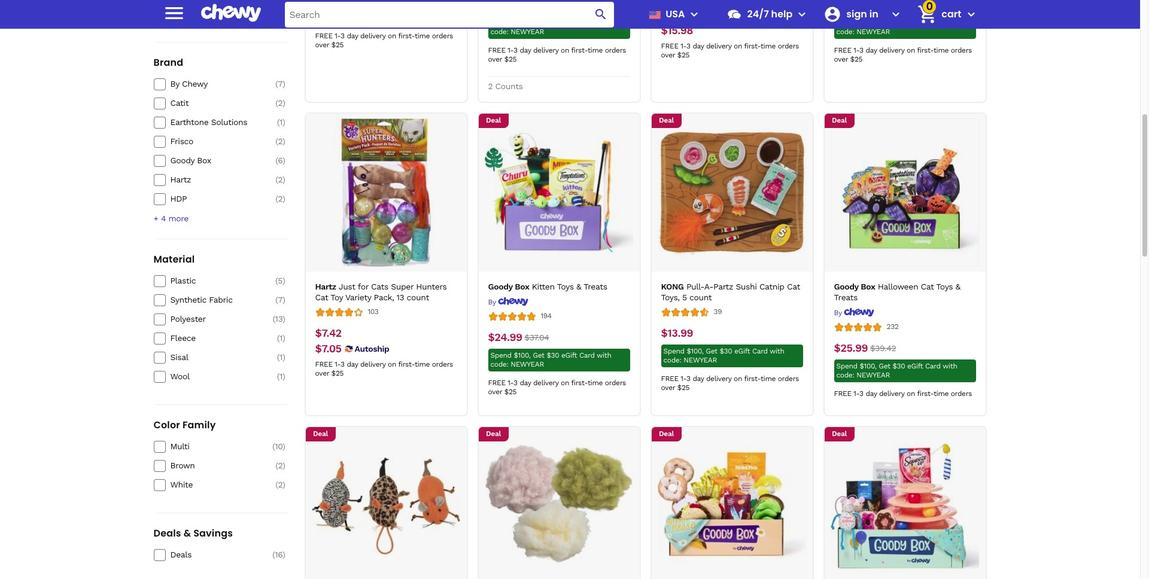Task type: locate. For each thing, give the bounding box(es) containing it.
cat right halloween at the right of the page
[[921, 282, 934, 291]]

for
[[358, 282, 369, 291]]

toys right halloween at the right of the page
[[936, 282, 953, 291]]

$18.99
[[523, 0, 547, 10]]

in
[[870, 7, 879, 21]]

$25
[[331, 41, 344, 49], [677, 51, 690, 59], [504, 55, 517, 63], [850, 55, 863, 63], [331, 369, 344, 377], [677, 383, 690, 392], [504, 388, 517, 396]]

10 ) from the top
[[283, 295, 285, 305]]

over inside the $15.98 free 1-3 day delivery on first-time orders over $25
[[661, 51, 675, 59]]

$7.05 text field
[[315, 342, 341, 355]]

senior
[[170, 9, 195, 19]]

cat inside the pull-a-partz sushi catnip cat toys, 5 count
[[787, 282, 800, 291]]

5 ( 2 ) from the top
[[275, 461, 285, 470]]

1
[[280, 9, 283, 19], [280, 117, 283, 127], [280, 333, 283, 343], [280, 353, 283, 362], [280, 372, 283, 381]]

1 vertical spatial 13
[[275, 314, 283, 324]]

1 horizontal spatial by
[[488, 298, 496, 306]]

( for brown
[[275, 461, 278, 470]]

3 down the $15.98 text field
[[687, 42, 691, 50]]

1 vertical spatial chewy image
[[844, 307, 875, 317]]

frisco link
[[170, 136, 255, 147]]

0 vertical spatial by link
[[488, 297, 529, 307]]

deals for deals
[[170, 550, 192, 560]]

box left kitten
[[515, 282, 529, 291]]

$39.42
[[870, 343, 896, 353]]

18 ) from the top
[[283, 550, 285, 560]]

more
[[168, 214, 189, 223]]

( for goody box
[[275, 156, 278, 165]]

7 ) from the top
[[283, 175, 285, 184]]

chewy image
[[498, 297, 529, 306], [844, 307, 875, 317]]

deals
[[154, 527, 181, 541], [170, 550, 192, 560]]

5 inside the pull-a-partz sushi catnip cat toys, 5 count
[[682, 292, 687, 302]]

color
[[154, 418, 180, 432]]

box down frisco link
[[197, 156, 211, 165]]

1 ( 7 ) from the top
[[275, 79, 285, 89]]

2 ( 2 ) from the top
[[275, 136, 285, 146]]

spend $100, get $30 egift card with code: newyear down $18.99 'text field'
[[491, 19, 611, 36]]

0 horizontal spatial cat
[[315, 292, 328, 302]]

$7.42
[[315, 327, 342, 339]]

1 horizontal spatial goody box
[[834, 282, 875, 291]]

0 vertical spatial 7
[[278, 79, 283, 89]]

6 ( 2 ) from the top
[[275, 480, 285, 490]]

1 ) from the top
[[283, 9, 285, 19]]

) for brown
[[283, 461, 285, 470]]

0 vertical spatial 13
[[397, 292, 404, 302]]

1 horizontal spatial cat
[[787, 282, 800, 291]]

hartz up toy
[[315, 282, 336, 291]]

1- down $4.72 text field
[[335, 32, 341, 40]]

$15.98 text field
[[661, 24, 693, 37]]

by link up "$24.99"
[[488, 297, 529, 307]]

2 horizontal spatial cat
[[921, 282, 934, 291]]

1 for sisal
[[280, 353, 283, 362]]

plastic
[[170, 276, 196, 286]]

+ 4 more
[[154, 214, 189, 223]]

1 count from the left
[[407, 292, 429, 302]]

1 vertical spatial deals
[[170, 550, 192, 560]]

11 ) from the top
[[283, 314, 285, 324]]

pull-
[[686, 282, 704, 291]]

5 ( 1 ) from the top
[[277, 372, 285, 381]]

over down "sign in" link
[[834, 55, 848, 63]]

goody left halloween at the right of the page
[[834, 282, 859, 291]]

over
[[315, 41, 329, 49], [661, 51, 675, 59], [488, 55, 502, 63], [834, 55, 848, 63], [315, 369, 329, 377], [661, 383, 675, 392], [488, 388, 502, 396]]

goody box down frisco
[[170, 156, 211, 165]]

1 vertical spatial hartz
[[315, 282, 336, 291]]

brand
[[154, 56, 183, 69]]

) for senior
[[283, 9, 285, 19]]

( 7 )
[[275, 79, 285, 89], [275, 295, 285, 305]]

( 2 ) for hdp
[[275, 194, 285, 204]]

count down pull-
[[690, 292, 712, 302]]

$30 right in
[[893, 19, 905, 27]]

5 ) from the top
[[283, 136, 285, 146]]

2 1 from the top
[[280, 117, 283, 127]]

$15.98 free 1-3 day delivery on first-time orders over $25
[[661, 24, 799, 59]]

$25 down $4.72 text field
[[331, 41, 344, 49]]

0 horizontal spatial chewy image
[[498, 297, 529, 306]]

by up the catit
[[170, 79, 179, 89]]

5 right toys,
[[682, 292, 687, 302]]

7 for synthetic fabric
[[278, 295, 283, 305]]

0 horizontal spatial toys
[[557, 282, 574, 291]]

1 for fleece
[[280, 333, 283, 343]]

hartz just for cats super hunters cat toy variety pack, 13 count image
[[312, 118, 460, 267]]

cat inside just for cats super hunters cat toy variety pack, 13 count
[[315, 292, 328, 302]]

1 1 from the top
[[280, 9, 283, 19]]

2 ( 1 ) from the top
[[277, 117, 285, 127]]

over down the $7.05 text field
[[315, 369, 329, 377]]

menu image
[[162, 1, 186, 25]]

13 down ( 5 ) on the left top of page
[[275, 314, 283, 324]]

0 vertical spatial treats
[[584, 282, 607, 291]]

( for hartz
[[275, 175, 278, 184]]

get down $39.42 text field
[[879, 362, 891, 370]]

autoship for $7.05
[[355, 344, 389, 353]]

13 ) from the top
[[283, 353, 285, 362]]

goody down frisco
[[170, 156, 195, 165]]

newyear down $13.99 text box
[[684, 356, 717, 364]]

by up "$25.99"
[[834, 309, 842, 317]]

smartykat instincts safari sneakers happynip silvervine & catnip plush cat toys & launcher cat toy, 3-pack & 1 count image
[[312, 432, 460, 579]]

get
[[533, 19, 545, 27], [879, 19, 891, 27], [706, 347, 718, 355], [533, 351, 545, 359], [879, 362, 891, 370]]

spend $100, get $30 egift card with code: newyear down $37.04 text box
[[491, 351, 611, 368]]

chewy image up $25.99 $39.42
[[844, 307, 875, 317]]

deals left savings
[[154, 527, 181, 541]]

cat for pull-a-partz sushi catnip cat toys, 5 count
[[787, 282, 800, 291]]

24/7 help link
[[722, 0, 793, 29]]

0 horizontal spatial 5
[[278, 276, 283, 286]]

( for wool
[[277, 372, 280, 381]]

3 down sign in
[[860, 46, 864, 54]]

spend
[[491, 19, 512, 27], [837, 19, 858, 27], [664, 347, 685, 355], [491, 351, 512, 359], [837, 362, 858, 370]]

toys right kitten
[[557, 282, 574, 291]]

$100, down $25.99 $39.42
[[860, 362, 877, 370]]

goody box left halloween at the right of the page
[[834, 282, 875, 291]]

2 horizontal spatial by
[[834, 309, 842, 317]]

2 7 from the top
[[278, 295, 283, 305]]

0 horizontal spatial by link
[[488, 297, 529, 307]]

$7.42 text field
[[315, 327, 342, 340]]

spend $100, get $30 egift card with code: newyear down "$11.97" text field at the right top
[[837, 19, 957, 36]]

sign in
[[847, 7, 879, 21]]

get right in
[[879, 19, 891, 27]]

0 horizontal spatial treats
[[584, 282, 607, 291]]

$25 down "sign in" link
[[850, 55, 863, 63]]

24/7 help
[[747, 7, 793, 21]]

deals down deals & savings
[[170, 550, 192, 560]]

code:
[[491, 28, 509, 36], [837, 28, 855, 36], [664, 356, 682, 364], [491, 360, 509, 368], [837, 371, 855, 379]]

$25 down the $7.05 text field
[[331, 369, 344, 377]]

3 ) from the top
[[283, 98, 285, 108]]

( for multi
[[272, 442, 275, 451]]

13 down 'super'
[[397, 292, 404, 302]]

4 1 from the top
[[280, 353, 283, 362]]

0 horizontal spatial count
[[407, 292, 429, 302]]

free 1-3 day delivery on first-time orders over $25
[[315, 32, 453, 49], [488, 46, 626, 63], [834, 46, 972, 63], [315, 360, 453, 377], [661, 374, 799, 392], [488, 379, 626, 396]]

1 ( 1 ) from the top
[[277, 9, 285, 19]]

2 for hartz
[[278, 175, 283, 184]]

submit search image
[[594, 7, 608, 22]]

1 horizontal spatial count
[[690, 292, 712, 302]]

chewy image up "$24.99 $37.04"
[[498, 297, 529, 306]]

goody left kitten
[[488, 282, 513, 291]]

count
[[407, 292, 429, 302], [690, 292, 712, 302]]

0 horizontal spatial hartz
[[170, 175, 191, 184]]

$30 down $37.04 text box
[[547, 351, 559, 359]]

1- down $13.99 text box
[[681, 374, 687, 383]]

free down $13.99 text box
[[661, 374, 679, 383]]

help menu image
[[795, 7, 809, 22]]

( 2 ) for white
[[275, 480, 285, 490]]

) for catit
[[283, 98, 285, 108]]

( for hdp
[[275, 194, 278, 204]]

( 6 )
[[275, 156, 285, 165]]

multi
[[170, 442, 189, 451]]

kong pull-a-partz sushi catnip cat toys, 5 count image
[[658, 118, 806, 267]]

0 vertical spatial hartz
[[170, 175, 191, 184]]

17 ) from the top
[[283, 480, 285, 490]]

194
[[541, 312, 552, 320]]

orders inside the $15.98 free 1-3 day delivery on first-time orders over $25
[[778, 42, 799, 50]]

free down the $15.98 text field
[[661, 42, 679, 50]]

2 vertical spatial by
[[834, 309, 842, 317]]

autoship right $4.72 text field
[[355, 16, 390, 25]]

( 2 ) for catit
[[275, 98, 285, 108]]

sign in link
[[819, 0, 887, 29]]

hdp
[[170, 194, 187, 204]]

( 5 )
[[275, 276, 285, 286]]

1 for senior
[[280, 9, 283, 19]]

5 up ( 13 )
[[278, 276, 283, 286]]

deal for goody box foodie cat toys & treats "image"
[[659, 430, 674, 438]]

0 vertical spatial deals
[[154, 527, 181, 541]]

free down '$25.99' text box
[[834, 389, 852, 398]]

3 ( 1 ) from the top
[[277, 333, 285, 343]]

cat for just for cats super hunters cat toy variety pack, 13 count
[[315, 292, 328, 302]]

2 autoship from the top
[[355, 344, 389, 353]]

3 ( 2 ) from the top
[[275, 175, 285, 184]]

1 horizontal spatial chewy image
[[844, 307, 875, 317]]

$11.97 text field
[[865, 0, 887, 11]]

) for synthetic fabric
[[283, 295, 285, 305]]

by
[[170, 79, 179, 89], [488, 298, 496, 306], [834, 309, 842, 317]]

1 horizontal spatial goody
[[488, 282, 513, 291]]

1 vertical spatial 5
[[682, 292, 687, 302]]

12 ) from the top
[[283, 333, 285, 343]]

( for by chewy
[[275, 79, 278, 89]]

wool link
[[170, 371, 255, 382]]

232
[[887, 323, 899, 331]]

by link up "$25.99"
[[834, 307, 875, 318]]

( 2 ) for frisco
[[275, 136, 285, 146]]

$30 down $39.42 text field
[[893, 362, 905, 370]]

over down the $15.98 text field
[[661, 51, 675, 59]]

2 horizontal spatial &
[[956, 282, 961, 291]]

0 horizontal spatial &
[[184, 527, 191, 541]]

1 horizontal spatial box
[[515, 282, 529, 291]]

2 count from the left
[[690, 292, 712, 302]]

1 horizontal spatial hartz
[[315, 282, 336, 291]]

& inside halloween cat toys & treats
[[956, 282, 961, 291]]

$25 down the $15.98 text field
[[677, 51, 690, 59]]

treats inside halloween cat toys & treats
[[834, 292, 858, 302]]

( 13 )
[[273, 314, 285, 324]]

by chewy
[[170, 79, 208, 89]]

Product search field
[[285, 1, 614, 27]]

14 ) from the top
[[283, 372, 285, 381]]

deals link
[[170, 549, 255, 560]]

newyear
[[511, 28, 544, 36], [857, 28, 890, 36], [684, 356, 717, 364], [511, 360, 544, 368], [857, 371, 890, 379]]

count inside just for cats super hunters cat toy variety pack, 13 count
[[407, 292, 429, 302]]

1 vertical spatial by
[[488, 298, 496, 306]]

1- down the $15.98 text field
[[681, 42, 687, 50]]

account menu image
[[889, 7, 903, 22]]

$25 up "counts"
[[504, 55, 517, 63]]

1- down $24.99 text box at left
[[508, 379, 514, 387]]

9 ) from the top
[[283, 276, 285, 286]]

) for white
[[283, 480, 285, 490]]

2 ) from the top
[[283, 79, 285, 89]]

goody box halloween cat toys & treats image
[[831, 118, 979, 267]]

$100, down "$11.97" text field at the right top
[[860, 19, 877, 27]]

material
[[154, 253, 195, 266]]

( 7 ) for by chewy
[[275, 79, 285, 89]]

pull-a-partz sushi catnip cat toys, 5 count
[[661, 282, 800, 302]]

toys
[[557, 282, 574, 291], [936, 282, 953, 291]]

card
[[579, 19, 595, 27], [925, 19, 941, 27], [752, 347, 768, 355], [579, 351, 595, 359], [925, 362, 941, 370]]

1 7 from the top
[[278, 79, 283, 89]]

2 horizontal spatial goody
[[834, 282, 859, 291]]

1 horizontal spatial 5
[[682, 292, 687, 302]]

39
[[714, 308, 722, 316]]

get down $37.04 text box
[[533, 351, 545, 359]]

treats right kitten
[[584, 282, 607, 291]]

0 horizontal spatial box
[[197, 156, 211, 165]]

chewy image for $24.99
[[498, 297, 529, 306]]

catit link
[[170, 98, 255, 108]]

on
[[388, 32, 396, 40], [734, 42, 742, 50], [561, 46, 569, 54], [907, 46, 915, 54], [388, 360, 396, 368], [734, 374, 742, 383], [561, 379, 569, 387], [907, 389, 915, 398]]

spend $100, get $30 egift card with code: newyear up free 1-3 day delivery on first-time orders on the bottom right of the page
[[837, 362, 957, 379]]

( 10 )
[[272, 442, 285, 451]]

None text field
[[834, 0, 862, 11]]

autoship down 103
[[355, 344, 389, 353]]

day inside the $15.98 free 1-3 day delivery on first-time orders over $25
[[693, 42, 704, 50]]

1 horizontal spatial &
[[576, 282, 581, 291]]

( 1 ) for senior
[[277, 9, 285, 19]]

hartz inside hartz link
[[170, 175, 191, 184]]

free down "sign in" link
[[834, 46, 852, 54]]

6 ) from the top
[[283, 156, 285, 165]]

1 autoship from the top
[[355, 16, 390, 25]]

1 vertical spatial 7
[[278, 295, 283, 305]]

count down hunters
[[407, 292, 429, 302]]

1 vertical spatial goody box
[[834, 282, 875, 291]]

treats
[[584, 282, 607, 291], [834, 292, 858, 302]]

$11.97
[[865, 0, 887, 10]]

1 vertical spatial autoship
[[355, 344, 389, 353]]

2 toys from the left
[[936, 282, 953, 291]]

free
[[315, 32, 333, 40], [661, 42, 679, 50], [488, 46, 506, 54], [834, 46, 852, 54], [315, 360, 333, 368], [661, 374, 679, 383], [488, 379, 506, 387], [834, 389, 852, 398]]

delivery inside the $15.98 free 1-3 day delivery on first-time orders over $25
[[706, 42, 732, 50]]

cat left toy
[[315, 292, 328, 302]]

sushi
[[736, 282, 757, 291]]

brown link
[[170, 460, 255, 471]]

by up "$24.99"
[[488, 298, 496, 306]]

deal
[[486, 116, 501, 125], [659, 116, 674, 125], [832, 116, 847, 125], [313, 430, 328, 438], [486, 430, 501, 438], [659, 430, 674, 438], [832, 430, 847, 438]]

0 horizontal spatial goody box
[[170, 156, 211, 165]]

1 horizontal spatial 13
[[397, 292, 404, 302]]

) for frisco
[[283, 136, 285, 146]]

0 vertical spatial autoship
[[355, 16, 390, 25]]

( 1 ) for fleece
[[277, 333, 285, 343]]

0 vertical spatial chewy image
[[498, 297, 529, 306]]

usa
[[666, 7, 685, 21]]

( 7 ) for synthetic fabric
[[275, 295, 285, 305]]

0 vertical spatial ( 7 )
[[275, 79, 285, 89]]

hugglehounds hugglefleece ball cat toys, 3-pack image
[[485, 432, 633, 579]]

treats up "$25.99"
[[834, 292, 858, 302]]

goody box
[[170, 156, 211, 165], [834, 282, 875, 291]]

) for earthtone solutions
[[283, 117, 285, 127]]

deals inside "link"
[[170, 550, 192, 560]]

cart menu image
[[964, 7, 978, 22]]

None text field
[[315, 0, 343, 11], [488, 0, 520, 11], [315, 0, 343, 11], [488, 0, 520, 11]]

0 vertical spatial goody box
[[170, 156, 211, 165]]

0 vertical spatial by
[[170, 79, 179, 89]]

$30 down 39
[[720, 347, 732, 355]]

4 ( 2 ) from the top
[[275, 194, 285, 204]]

$30
[[547, 19, 559, 27], [893, 19, 905, 27], [720, 347, 732, 355], [547, 351, 559, 359], [893, 362, 905, 370]]

4 ( 1 ) from the top
[[277, 353, 285, 362]]

( 1 ) for sisal
[[277, 353, 285, 362]]

( for deals
[[272, 550, 275, 560]]

16 ) from the top
[[283, 461, 285, 470]]

) for plastic
[[283, 276, 285, 286]]

( 1 )
[[277, 9, 285, 19], [277, 117, 285, 127], [277, 333, 285, 343], [277, 353, 285, 362], [277, 372, 285, 381]]

1 vertical spatial treats
[[834, 292, 858, 302]]

$24.99
[[488, 331, 522, 343]]

autoship
[[355, 16, 390, 25], [355, 344, 389, 353]]

5 1 from the top
[[280, 372, 283, 381]]

4 ) from the top
[[283, 117, 285, 127]]

savings
[[193, 527, 233, 541]]

hartz up hdp
[[170, 175, 191, 184]]

1 ( 2 ) from the top
[[275, 98, 285, 108]]

by link
[[488, 297, 529, 307], [834, 307, 875, 318]]

on inside the $15.98 free 1-3 day delivery on first-time orders over $25
[[734, 42, 742, 50]]

1 horizontal spatial treats
[[834, 292, 858, 302]]

13
[[397, 292, 404, 302], [275, 314, 283, 324]]

2 ( 7 ) from the top
[[275, 295, 285, 305]]

newyear down $18.99 'text field'
[[511, 28, 544, 36]]

1 horizontal spatial toys
[[936, 282, 953, 291]]

goody box link
[[170, 155, 255, 166]]

3 1 from the top
[[280, 333, 283, 343]]

1 vertical spatial ( 7 )
[[275, 295, 285, 305]]

) for by chewy
[[283, 79, 285, 89]]

+
[[154, 214, 158, 223]]

( for sisal
[[277, 353, 280, 362]]

box left halloween at the right of the page
[[861, 282, 875, 291]]

8 ) from the top
[[283, 194, 285, 204]]

cat
[[787, 282, 800, 291], [921, 282, 934, 291], [315, 292, 328, 302]]

( for fleece
[[277, 333, 280, 343]]

1 horizontal spatial by link
[[834, 307, 875, 318]]

15 ) from the top
[[283, 442, 285, 451]]

kitten
[[532, 282, 555, 291]]

2 for brown
[[278, 461, 283, 470]]

$25 inside the $15.98 free 1-3 day delivery on first-time orders over $25
[[677, 51, 690, 59]]

6
[[278, 156, 283, 165]]

1 toys from the left
[[557, 282, 574, 291]]

day
[[347, 32, 358, 40], [693, 42, 704, 50], [520, 46, 531, 54], [866, 46, 877, 54], [347, 360, 358, 368], [693, 374, 704, 383], [520, 379, 531, 387], [866, 389, 877, 398]]

first-
[[398, 32, 415, 40], [744, 42, 761, 50], [571, 46, 588, 54], [917, 46, 934, 54], [398, 360, 415, 368], [744, 374, 761, 383], [571, 379, 588, 387], [917, 389, 934, 398]]

egift
[[561, 19, 577, 27], [907, 19, 923, 27], [734, 347, 750, 355], [561, 351, 577, 359], [907, 362, 923, 370]]

1 vertical spatial by link
[[834, 307, 875, 318]]

autoship for $4.72
[[355, 16, 390, 25]]



Task type: vqa. For each thing, say whether or not it's contained in the screenshot.
the bottommost 13
yes



Task type: describe. For each thing, give the bounding box(es) containing it.
$25 down $13.99 text box
[[677, 383, 690, 392]]

goody box birthday cat toys, treats & collar image
[[831, 432, 979, 579]]

fleece link
[[170, 333, 255, 344]]

deal for the goody box kitten toys & treats image
[[486, 116, 501, 125]]

over down $4.72 text field
[[315, 41, 329, 49]]

spend $100, get $30 egift card with code: newyear down 39
[[664, 347, 784, 364]]

3 up "counts"
[[514, 46, 518, 54]]

deal for goody box halloween cat toys & treats image on the right top of page
[[832, 116, 847, 125]]

deals for deals & savings
[[154, 527, 181, 541]]

1- down '$25.99' text box
[[854, 389, 860, 398]]

by chewy link
[[170, 78, 255, 89]]

) for hartz
[[283, 175, 285, 184]]

( 2 ) for hartz
[[275, 175, 285, 184]]

3 down "$24.99 $37.04"
[[514, 379, 518, 387]]

code: down search text field
[[491, 28, 509, 36]]

by for $25.99
[[834, 309, 842, 317]]

menu image
[[687, 7, 702, 22]]

over down $13.99 text box
[[661, 383, 675, 392]]

$39.42 text field
[[870, 342, 896, 355]]

polyester
[[170, 314, 206, 324]]

1- down "sign in" link
[[854, 46, 860, 54]]

just
[[339, 282, 355, 291]]

) for sisal
[[283, 353, 285, 362]]

by link for $25.99
[[834, 307, 875, 318]]

deal for kong pull-a-partz sushi catnip cat toys, 5 count image on the top right of the page
[[659, 116, 674, 125]]

( 1 ) for earthtone solutions
[[277, 117, 285, 127]]

help
[[771, 7, 793, 21]]

( for senior
[[277, 9, 280, 19]]

) for goody box
[[283, 156, 285, 165]]

0 horizontal spatial 13
[[275, 314, 283, 324]]

( 1 ) for wool
[[277, 372, 285, 381]]

sign
[[847, 7, 867, 21]]

items image
[[917, 4, 938, 25]]

$30 down $18.99 'text field'
[[547, 19, 559, 27]]

13 inside just for cats super hunters cat toy variety pack, 13 count
[[397, 292, 404, 302]]

pack,
[[374, 292, 394, 302]]

2 for catit
[[278, 98, 283, 108]]

( for polyester
[[273, 314, 275, 324]]

free down the $7.05 text field
[[315, 360, 333, 368]]

free down $4.72 text field
[[315, 32, 333, 40]]

deals & savings
[[154, 527, 233, 541]]

deal for the goody box birthday cat toys, treats & collar image at the bottom right of page
[[832, 430, 847, 438]]

variety
[[345, 292, 371, 302]]

1 for wool
[[280, 372, 283, 381]]

$15.98
[[661, 24, 693, 37]]

( 16 )
[[272, 550, 285, 560]]

$4.72 text field
[[315, 14, 342, 27]]

( for plastic
[[275, 276, 278, 286]]

time inside the $15.98 free 1-3 day delivery on first-time orders over $25
[[761, 42, 776, 50]]

earthtone solutions
[[170, 117, 247, 127]]

$13.99 text field
[[661, 327, 693, 340]]

$37.04 text field
[[525, 331, 549, 344]]

3 down $25.99 $39.42
[[860, 389, 864, 398]]

newyear down in
[[857, 28, 890, 36]]

1- up "counts"
[[508, 46, 514, 54]]

) for deals
[[283, 550, 285, 560]]

just for cats super hunters cat toy variety pack, 13 count
[[315, 282, 447, 302]]

( for catit
[[275, 98, 278, 108]]

$25.99 text field
[[834, 342, 868, 355]]

) for polyester
[[283, 314, 285, 324]]

toy
[[331, 292, 343, 302]]

Search text field
[[285, 1, 614, 27]]

senior link
[[170, 8, 255, 19]]

) for wool
[[283, 372, 285, 381]]

2 for hdp
[[278, 194, 283, 204]]

1- down the $7.05 text field
[[335, 360, 341, 368]]

free down $24.99 text box at left
[[488, 379, 506, 387]]

2 counts
[[488, 81, 523, 91]]

$25.99 $39.42
[[834, 342, 896, 354]]

$18.99 text field
[[523, 0, 547, 11]]

16
[[275, 550, 283, 560]]

fleece
[[170, 333, 196, 343]]

$4.72
[[315, 14, 342, 26]]

0 vertical spatial 5
[[278, 276, 283, 286]]

cart
[[942, 7, 962, 21]]

$24.99 $37.04
[[488, 331, 549, 343]]

first- inside the $15.98 free 1-3 day delivery on first-time orders over $25
[[744, 42, 761, 50]]

chewy home image
[[201, 0, 261, 26]]

cats
[[371, 282, 388, 291]]

) for fleece
[[283, 333, 285, 343]]

free inside the $15.98 free 1-3 day delivery on first-time orders over $25
[[661, 42, 679, 50]]

103
[[368, 308, 378, 316]]

deal for hugglehounds hugglefleece ball cat toys, 3-pack image
[[486, 430, 501, 438]]

hunters
[[416, 282, 447, 291]]

deal for smartykat instincts safari sneakers happynip silvervine & catnip plush cat toys & launcher cat toy, 3-pack & 1 count "image"
[[313, 430, 328, 438]]

$100, down $18.99 'text field'
[[514, 19, 531, 27]]

( 2 ) for brown
[[275, 461, 285, 470]]

usa button
[[644, 0, 702, 29]]

3 down the $7.05 text field
[[341, 360, 345, 368]]

goody box kitten toys & treats
[[488, 282, 607, 291]]

$25 down $24.99 text box at left
[[504, 388, 517, 396]]

polyester link
[[170, 314, 255, 324]]

$100, down $13.99 text box
[[687, 347, 704, 355]]

10
[[275, 442, 283, 451]]

synthetic fabric
[[170, 295, 233, 305]]

get down 39
[[706, 347, 718, 355]]

( for frisco
[[275, 136, 278, 146]]

get down $18.99 'text field'
[[533, 19, 545, 27]]

0 horizontal spatial by
[[170, 79, 179, 89]]

3 down $13.99 text box
[[687, 374, 691, 383]]

kong
[[661, 282, 684, 291]]

sisal
[[170, 353, 188, 362]]

free up 2 counts
[[488, 46, 506, 54]]

hartz link
[[170, 174, 255, 185]]

0 horizontal spatial goody
[[170, 156, 195, 165]]

family
[[182, 418, 216, 432]]

solutions
[[211, 117, 247, 127]]

over up 2 counts
[[488, 55, 502, 63]]

$100, down "$24.99 $37.04"
[[514, 351, 531, 359]]

halloween cat toys & treats
[[834, 282, 961, 302]]

partz
[[714, 282, 733, 291]]

frisco
[[170, 136, 193, 146]]

sisal link
[[170, 352, 255, 363]]

3 down $4.72 text field
[[341, 32, 345, 40]]

2 for white
[[278, 480, 283, 490]]

synthetic
[[170, 295, 206, 305]]

chewy support image
[[727, 7, 743, 22]]

cat inside halloween cat toys & treats
[[921, 282, 934, 291]]

wool
[[170, 372, 190, 381]]

code: down sign
[[837, 28, 855, 36]]

1 for earthtone solutions
[[280, 117, 283, 127]]

2 horizontal spatial box
[[861, 282, 875, 291]]

) for multi
[[283, 442, 285, 451]]

super
[[391, 282, 414, 291]]

$24.99 text field
[[488, 331, 522, 344]]

goody box foodie cat toys & treats image
[[658, 432, 806, 579]]

free 1-3 day delivery on first-time orders
[[834, 389, 972, 398]]

24/7
[[747, 7, 769, 21]]

multi link
[[170, 441, 255, 452]]

$13.99
[[661, 327, 693, 339]]

plastic link
[[170, 275, 255, 286]]

newyear down $37.04 text box
[[511, 360, 544, 368]]

( for white
[[275, 480, 278, 490]]

over down $24.99 text box at left
[[488, 388, 502, 396]]

toys,
[[661, 292, 680, 302]]

color family
[[154, 418, 216, 432]]

earthtone
[[170, 117, 208, 127]]

halloween
[[878, 282, 918, 291]]

catit
[[170, 98, 189, 108]]

( for synthetic fabric
[[275, 295, 278, 305]]

counts
[[495, 81, 523, 91]]

) for hdp
[[283, 194, 285, 204]]

code: down $24.99 text box at left
[[491, 360, 509, 368]]

code: down '$25.99' text box
[[837, 371, 855, 379]]

$7.05
[[315, 342, 341, 355]]

a-
[[704, 282, 714, 291]]

fabric
[[209, 295, 233, 305]]

7 for by chewy
[[278, 79, 283, 89]]

3 inside the $15.98 free 1-3 day delivery on first-time orders over $25
[[687, 42, 691, 50]]

count inside the pull-a-partz sushi catnip cat toys, 5 count
[[690, 292, 712, 302]]

chewy
[[182, 79, 208, 89]]

earthtone solutions link
[[170, 117, 255, 128]]

2 for frisco
[[278, 136, 283, 146]]

goody box kitten toys & treats image
[[485, 118, 633, 267]]

chewy image for $25.99
[[844, 307, 875, 317]]

by link for $24.99
[[488, 297, 529, 307]]

brown
[[170, 461, 195, 470]]

newyear down $25.99 $39.42
[[857, 371, 890, 379]]

cart link
[[913, 0, 962, 29]]

white link
[[170, 479, 255, 490]]

toys inside halloween cat toys & treats
[[936, 282, 953, 291]]

1- inside the $15.98 free 1-3 day delivery on first-time orders over $25
[[681, 42, 687, 50]]

code: down $13.99 text box
[[664, 356, 682, 364]]

( for earthtone solutions
[[277, 117, 280, 127]]

synthetic fabric link
[[170, 294, 255, 305]]

hdp link
[[170, 193, 255, 204]]

by for $24.99
[[488, 298, 496, 306]]

$25.99
[[834, 342, 868, 354]]

white
[[170, 480, 193, 490]]



